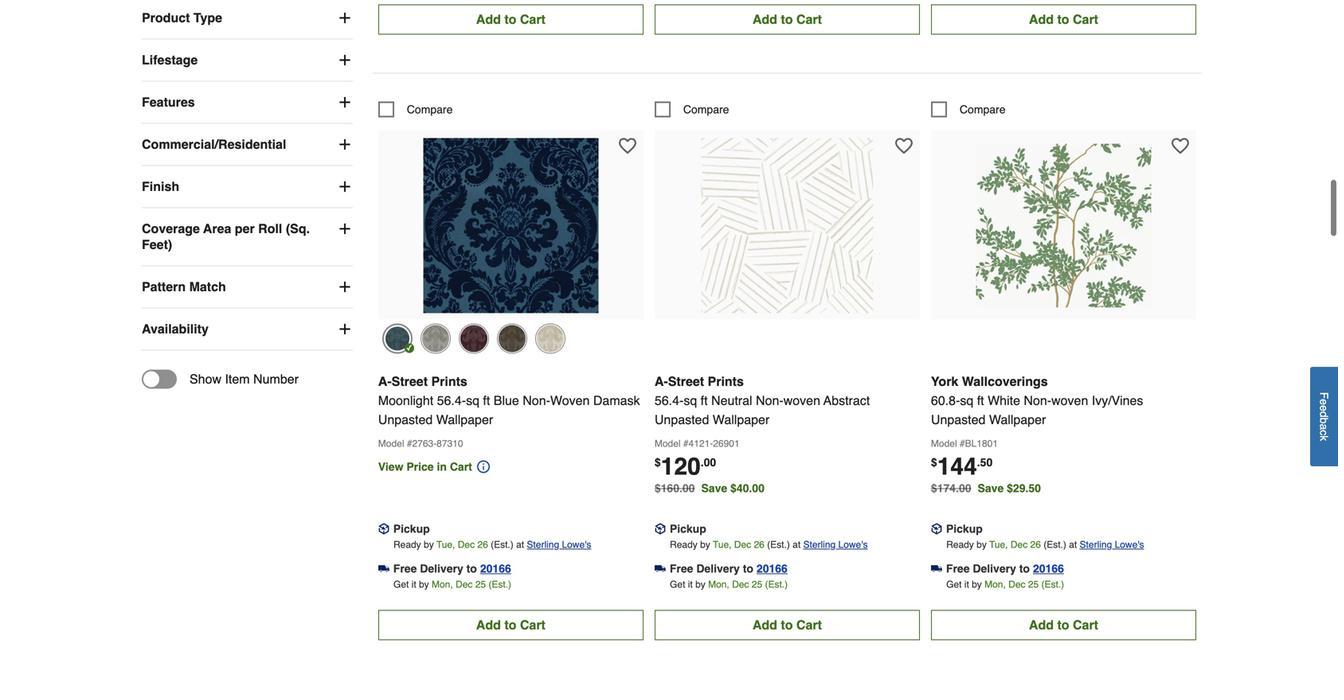 Task type: describe. For each thing, give the bounding box(es) containing it.
25 for truck filled icon
[[475, 548, 486, 559]]

add to cart for third add to cart button from the left
[[1029, 586, 1099, 601]]

finish
[[142, 147, 179, 162]]

number
[[253, 340, 299, 355]]

plus image for lifestage
[[337, 20, 353, 36]]

model # bl1801
[[931, 407, 998, 418]]

sq for 56.4-
[[684, 362, 697, 376]]

$160.00
[[655, 451, 695, 463]]

a
[[1318, 424, 1331, 431]]

# for 56.4-sq ft neutral non-woven abstract unpasted wallpaper
[[684, 407, 689, 418]]

free for truck filled icon
[[393, 531, 417, 544]]

model # 4121-26901
[[655, 407, 740, 418]]

actual price $120.00 element
[[655, 421, 717, 449]]

get it by mon, dec 25 (est.) for truck filled image related to pickup image
[[670, 548, 788, 559]]

unpasted for 56.4-sq ft neutral non-woven abstract unpasted wallpaper
[[655, 381, 709, 396]]

delivery for truck filled icon
[[420, 531, 464, 544]]

coverage area per roll (sq. feet) button
[[142, 177, 353, 234]]

lifestage button
[[142, 8, 353, 49]]

pattern
[[142, 248, 186, 263]]

b
[[1318, 418, 1331, 424]]

show item number
[[190, 340, 299, 355]]

view
[[378, 429, 404, 442]]

plus image for availability
[[337, 290, 353, 306]]

56.4- inside 56.4-sq ft neutral non-woven abstract unpasted wallpaper
[[655, 362, 684, 376]]

view price in cart element
[[378, 424, 492, 447]]

wallpaper inside a-street prints moonlight 56.4-sq ft blue non-woven damask unpasted wallpaper
[[436, 381, 493, 396]]

a-street prints moonlight 56.4-sq ft blue non-woven damask unpasted wallpaper image
[[423, 106, 599, 282]]

lifestage
[[142, 21, 198, 36]]

per
[[235, 190, 255, 204]]

abstract
[[824, 362, 870, 376]]

mon, for pickup image
[[708, 548, 730, 559]]

get for truck filled image related to pickup image
[[670, 548, 686, 559]]

dec for truck filled image related to pickup image
[[732, 548, 749, 559]]

was price $174.00 element
[[931, 447, 978, 463]]

1 add from the left
[[476, 586, 501, 601]]

$174.00 save $29.50
[[931, 451, 1041, 463]]

56.4-sq ft neutral non-woven abstract unpasted wallpaper link
[[655, 343, 920, 398]]

price
[[407, 429, 434, 442]]

144
[[938, 421, 978, 449]]

ft for 60.8-sq ft white non-woven ivy/vines unpasted wallpaper
[[978, 362, 985, 376]]

$ 144 .50
[[931, 421, 993, 449]]

56.4-sq ft neutral non-woven abstract unpasted wallpaper
[[655, 362, 870, 396]]

plus image for features
[[337, 63, 353, 79]]

white
[[988, 362, 1021, 376]]

by for truck filled image related to pickup image
[[696, 548, 706, 559]]

availability button
[[142, 277, 353, 318]]

(est.) for truck filled icon
[[489, 548, 512, 559]]

60.8-sq ft white non-woven ivy/vines unpasted wallpaper
[[931, 362, 1144, 396]]

pattern match button
[[142, 235, 353, 276]]

ft inside a-street prints moonlight 56.4-sq ft blue non-woven damask unpasted wallpaper
[[483, 362, 490, 376]]

a-street prints 56.4-sq ft neutral non-woven abstract unpasted wallpaper image
[[700, 106, 875, 282]]

.50
[[978, 425, 993, 437]]

25 for truck filled image for pickup icon
[[1029, 548, 1039, 559]]

non- for 60.8-
[[1024, 362, 1052, 376]]

save for 120
[[702, 451, 728, 463]]

grey image
[[421, 292, 451, 322]]

26901
[[713, 407, 740, 418]]

coverage
[[142, 190, 200, 204]]

$ 120 .00
[[655, 421, 717, 449]]

wallpaper for 60.8-sq ft white non-woven ivy/vines unpasted wallpaper
[[990, 381, 1047, 396]]

unpasted inside a-street prints moonlight 56.4-sq ft blue non-woven damask unpasted wallpaper
[[378, 381, 433, 396]]

60.8-
[[931, 362, 961, 376]]

plus image for commercial/residential
[[337, 105, 353, 121]]

truck filled image for pickup icon
[[931, 532, 943, 543]]

3 add from the left
[[1029, 586, 1054, 601]]

free for truck filled image for pickup icon
[[947, 531, 970, 544]]

a-street prints moonlight 56.4-sq ft blue non-woven damask unpasted wallpaper
[[378, 343, 640, 396]]

pickup for pickup image
[[670, 491, 707, 504]]

delivery for truck filled image for pickup icon
[[973, 531, 1017, 544]]

1000322279 element
[[378, 70, 453, 86]]

5014353433 element
[[931, 70, 1006, 86]]

2 e from the top
[[1318, 406, 1331, 412]]

commercial/residential button
[[142, 92, 353, 134]]

(est.) for truck filled image for pickup icon
[[1042, 548, 1065, 559]]

dec for truck filled icon
[[456, 548, 473, 559]]

add to cart for second add to cart button
[[753, 586, 822, 601]]

20166 button for truck filled image related to pickup image
[[757, 529, 788, 545]]

save for 144
[[978, 451, 1004, 463]]

show item number element
[[142, 338, 299, 357]]

model for 60.8-sq ft white non-woven ivy/vines unpasted wallpaper
[[931, 407, 958, 418]]

1 # from the left
[[407, 407, 412, 418]]

by for truck filled icon
[[419, 548, 429, 559]]

a-
[[378, 343, 392, 357]]

blue
[[494, 362, 519, 376]]

was price $160.00 element
[[655, 447, 702, 463]]

20166 for truck filled image for pickup icon
[[1034, 531, 1065, 544]]

show
[[190, 340, 222, 355]]

ivy/vines
[[1092, 362, 1144, 376]]

$ for 144
[[931, 425, 938, 437]]

model for 56.4-sq ft neutral non-woven abstract unpasted wallpaper
[[655, 407, 681, 418]]

compare for "5014802357" element
[[684, 71, 729, 84]]

model # 2763-87310
[[378, 407, 463, 418]]

features button
[[142, 50, 353, 91]]

.00
[[701, 425, 717, 437]]

item
[[225, 340, 250, 355]]

$174.00
[[931, 451, 972, 463]]

f
[[1318, 393, 1331, 400]]

56.4- inside a-street prints moonlight 56.4-sq ft blue non-woven damask unpasted wallpaper
[[437, 362, 466, 376]]

compare for 5014353433 element
[[960, 71, 1006, 84]]

truck filled image
[[378, 532, 390, 543]]



Task type: vqa. For each thing, say whether or not it's contained in the screenshot.
the Features Button
yes



Task type: locate. For each thing, give the bounding box(es) containing it.
area
[[203, 190, 231, 204]]

2 horizontal spatial mon,
[[985, 548, 1006, 559]]

1 mon, from the left
[[432, 548, 453, 559]]

2 56.4- from the left
[[655, 362, 684, 376]]

wallpaper
[[436, 381, 493, 396], [713, 381, 770, 396], [990, 381, 1047, 396]]

unpasted inside 56.4-sq ft neutral non-woven abstract unpasted wallpaper
[[655, 381, 709, 396]]

$ inside $ 120 .00
[[655, 425, 661, 437]]

2763-
[[412, 407, 437, 418]]

3 unpasted from the left
[[931, 381, 986, 396]]

1 horizontal spatial wallpaper
[[713, 381, 770, 396]]

1 horizontal spatial free delivery to 20166
[[670, 531, 788, 544]]

plus image inside 'coverage area per roll (sq. feet)' button
[[337, 189, 353, 205]]

1 free delivery to 20166 from the left
[[393, 531, 511, 544]]

get for truck filled image for pickup icon
[[947, 548, 962, 559]]

1 horizontal spatial by
[[696, 548, 706, 559]]

plus image for coverage area per roll (sq. feet)
[[337, 189, 353, 205]]

to
[[467, 531, 477, 544], [743, 531, 754, 544], [1020, 531, 1030, 544], [505, 586, 517, 601], [781, 586, 793, 601], [1058, 586, 1070, 601]]

# up actual price $120.00 element
[[684, 407, 689, 418]]

3 get it by mon, dec 25 (est.) from the left
[[947, 548, 1065, 559]]

$
[[655, 425, 661, 437], [931, 425, 938, 437]]

0 horizontal spatial add to cart
[[476, 586, 546, 601]]

0 horizontal spatial add to cart button
[[378, 579, 644, 609]]

get
[[394, 548, 409, 559], [670, 548, 686, 559], [947, 548, 962, 559]]

1 unpasted from the left
[[378, 381, 433, 396]]

sq
[[466, 362, 480, 376], [684, 362, 697, 376], [961, 362, 974, 376]]

it
[[412, 548, 417, 559], [688, 548, 693, 559], [965, 548, 970, 559]]

unpasted inside 60.8-sq ft white non-woven ivy/vines unpasted wallpaper
[[931, 381, 986, 396]]

model
[[378, 407, 404, 418], [655, 407, 681, 418], [931, 407, 958, 418]]

woven left abstract
[[784, 362, 821, 376]]

plus image inside features button
[[337, 63, 353, 79]]

0 horizontal spatial pickup
[[670, 491, 707, 504]]

1 horizontal spatial it
[[688, 548, 693, 559]]

3 ft from the left
[[978, 362, 985, 376]]

1 it from the left
[[412, 548, 417, 559]]

2 get from the left
[[670, 548, 686, 559]]

e up the d
[[1318, 400, 1331, 406]]

# for 60.8-sq ft white non-woven ivy/vines unpasted wallpaper
[[960, 407, 966, 418]]

woven inside 56.4-sq ft neutral non-woven abstract unpasted wallpaper
[[784, 362, 821, 376]]

f e e d b a c k button
[[1311, 367, 1339, 467]]

ft left blue at the left bottom
[[483, 362, 490, 376]]

woven
[[551, 362, 590, 376]]

compare
[[407, 71, 453, 84], [684, 71, 729, 84], [960, 71, 1006, 84]]

1 horizontal spatial unpasted
[[655, 381, 709, 396]]

1 horizontal spatial add
[[753, 586, 778, 601]]

0 horizontal spatial woven
[[784, 362, 821, 376]]

1 horizontal spatial 20166 button
[[757, 529, 788, 545]]

2 truck filled image from the left
[[931, 532, 943, 543]]

25 for truck filled image related to pickup image
[[752, 548, 763, 559]]

sq left white
[[961, 362, 974, 376]]

1 20166 button from the left
[[480, 529, 511, 545]]

0 horizontal spatial #
[[407, 407, 412, 418]]

street
[[392, 343, 428, 357]]

non- inside 56.4-sq ft neutral non-woven abstract unpasted wallpaper
[[756, 362, 784, 376]]

1 $ from the left
[[655, 425, 661, 437]]

blue image
[[382, 292, 413, 322]]

non-
[[523, 362, 551, 376], [756, 362, 784, 376], [1024, 362, 1052, 376]]

get for truck filled icon
[[394, 548, 409, 559]]

1 e from the top
[[1318, 400, 1331, 406]]

3 dec from the left
[[1009, 548, 1026, 559]]

0 horizontal spatial unpasted
[[378, 381, 433, 396]]

2 horizontal spatial unpasted
[[931, 381, 986, 396]]

compare inside "5014802357" element
[[684, 71, 729, 84]]

56.4-
[[437, 362, 466, 376], [655, 362, 684, 376]]

2 free delivery to 20166 from the left
[[670, 531, 788, 544]]

2 sq from the left
[[684, 362, 697, 376]]

free delivery to 20166 for truck filled image for pickup icon
[[947, 531, 1065, 544]]

2 add to cart button from the left
[[655, 579, 920, 609]]

1 plus image from the top
[[337, 105, 353, 121]]

prints
[[431, 343, 468, 357]]

5014802357 element
[[655, 70, 729, 86]]

# up actual price $144.50 element
[[960, 407, 966, 418]]

4 plus image from the top
[[337, 290, 353, 306]]

2 mon, from the left
[[708, 548, 730, 559]]

1 horizontal spatial woven
[[1052, 362, 1089, 376]]

pickup for pickup icon
[[947, 491, 983, 504]]

(sq.
[[286, 190, 310, 204]]

1 horizontal spatial sq
[[684, 362, 697, 376]]

plus image inside finish button
[[337, 147, 353, 163]]

plus image inside lifestage button
[[337, 20, 353, 36]]

woven for abstract
[[784, 362, 821, 376]]

3 25 from the left
[[1029, 548, 1039, 559]]

2 woven from the left
[[1052, 362, 1089, 376]]

wallpaper down "neutral"
[[713, 381, 770, 396]]

2 horizontal spatial dec
[[1009, 548, 1026, 559]]

2 get it by mon, dec 25 (est.) from the left
[[670, 548, 788, 559]]

f e e d b a c k
[[1318, 393, 1331, 442]]

0 horizontal spatial non-
[[523, 362, 551, 376]]

2 dec from the left
[[732, 548, 749, 559]]

free delivery to 20166
[[393, 531, 511, 544], [670, 531, 788, 544], [947, 531, 1065, 544]]

# up price
[[407, 407, 412, 418]]

3 free delivery to 20166 from the left
[[947, 531, 1065, 544]]

2 horizontal spatial it
[[965, 548, 970, 559]]

1 save from the left
[[702, 451, 728, 463]]

2 horizontal spatial wallpaper
[[990, 381, 1047, 396]]

0 horizontal spatial get it by mon, dec 25 (est.)
[[394, 548, 512, 559]]

delivery
[[420, 531, 464, 544], [697, 531, 740, 544], [973, 531, 1017, 544]]

neutral
[[712, 362, 753, 376]]

2 wallpaper from the left
[[713, 381, 770, 396]]

unpasted up model # 4121-26901
[[655, 381, 709, 396]]

1 horizontal spatial 25
[[752, 548, 763, 559]]

1 add to cart from the left
[[476, 586, 546, 601]]

it for truck filled icon
[[412, 548, 417, 559]]

add to cart for third add to cart button from the right
[[476, 586, 546, 601]]

60.8-sq ft white non-woven ivy/vines unpasted wallpaper link
[[931, 343, 1197, 398]]

1 20166 from the left
[[480, 531, 511, 544]]

2 horizontal spatial get it by mon, dec 25 (est.)
[[947, 548, 1065, 559]]

availability
[[142, 290, 209, 305]]

add
[[476, 586, 501, 601], [753, 586, 778, 601], [1029, 586, 1054, 601]]

2 it from the left
[[688, 548, 693, 559]]

sq down prints in the bottom left of the page
[[466, 362, 480, 376]]

unpasted down moonlight
[[378, 381, 433, 396]]

2 (est.) from the left
[[765, 548, 788, 559]]

1 dec from the left
[[456, 548, 473, 559]]

d
[[1318, 412, 1331, 418]]

3 add to cart from the left
[[1029, 586, 1099, 601]]

1 woven from the left
[[784, 362, 821, 376]]

2 horizontal spatial by
[[972, 548, 982, 559]]

truck filled image
[[655, 532, 666, 543], [931, 532, 943, 543]]

0 horizontal spatial 56.4-
[[437, 362, 466, 376]]

20166 button
[[480, 529, 511, 545], [757, 529, 788, 545], [1034, 529, 1065, 545]]

2 horizontal spatial add
[[1029, 586, 1054, 601]]

ft for 56.4-sq ft neutral non-woven abstract unpasted wallpaper
[[701, 362, 708, 376]]

coverage area per roll (sq. feet)
[[142, 190, 310, 220]]

sq inside 56.4-sq ft neutral non-woven abstract unpasted wallpaper
[[684, 362, 697, 376]]

0 horizontal spatial sq
[[466, 362, 480, 376]]

3 mon, from the left
[[985, 548, 1006, 559]]

2 plus image from the top
[[337, 147, 353, 163]]

2 horizontal spatial add to cart button
[[931, 579, 1197, 609]]

3 # from the left
[[960, 407, 966, 418]]

unpasted
[[378, 381, 433, 396], [655, 381, 709, 396], [931, 381, 986, 396]]

0 horizontal spatial 20166
[[480, 531, 511, 544]]

1 horizontal spatial model
[[655, 407, 681, 418]]

pickup right pickup image
[[670, 491, 707, 504]]

k
[[1318, 436, 1331, 442]]

56.4- down prints in the bottom left of the page
[[437, 362, 466, 376]]

1 truck filled image from the left
[[655, 532, 666, 543]]

0 horizontal spatial compare
[[407, 71, 453, 84]]

2 horizontal spatial get
[[947, 548, 962, 559]]

non- inside 60.8-sq ft white non-woven ivy/vines unpasted wallpaper
[[1024, 362, 1052, 376]]

free
[[393, 531, 417, 544], [670, 531, 694, 544], [947, 531, 970, 544]]

20166 button for truck filled image for pickup icon
[[1034, 529, 1065, 545]]

1 delivery from the left
[[420, 531, 464, 544]]

0 horizontal spatial dec
[[456, 548, 473, 559]]

1 horizontal spatial #
[[684, 407, 689, 418]]

truck filled image down pickup icon
[[931, 532, 943, 543]]

moonlight
[[378, 362, 434, 376]]

56.4- up model # 4121-26901
[[655, 362, 684, 376]]

get it by mon, dec 25 (est.) for truck filled image for pickup icon
[[947, 548, 1065, 559]]

1 horizontal spatial dec
[[732, 548, 749, 559]]

3 delivery from the left
[[973, 531, 1017, 544]]

0 horizontal spatial get
[[394, 548, 409, 559]]

2 horizontal spatial compare
[[960, 71, 1006, 84]]

wallpaper up 87310
[[436, 381, 493, 396]]

wallpaper for 56.4-sq ft neutral non-woven abstract unpasted wallpaper
[[713, 381, 770, 396]]

2 free from the left
[[670, 531, 694, 544]]

feet)
[[142, 206, 172, 220]]

1 add to cart button from the left
[[378, 579, 644, 609]]

match
[[189, 248, 226, 263]]

20166 button for truck filled icon
[[480, 529, 511, 545]]

2 horizontal spatial non-
[[1024, 362, 1052, 376]]

ft inside 56.4-sq ft neutral non-woven abstract unpasted wallpaper
[[701, 362, 708, 376]]

4121-
[[689, 407, 713, 418]]

compare inside 1000322279 element
[[407, 71, 453, 84]]

$29.50
[[1007, 451, 1041, 463]]

#
[[407, 407, 412, 418], [684, 407, 689, 418], [960, 407, 966, 418]]

in
[[437, 429, 447, 442]]

3 get from the left
[[947, 548, 962, 559]]

87310
[[437, 407, 463, 418]]

pickup right pickup icon
[[947, 491, 983, 504]]

add to cart button
[[378, 579, 644, 609], [655, 579, 920, 609], [931, 579, 1197, 609]]

3 20166 button from the left
[[1034, 529, 1065, 545]]

1 get from the left
[[394, 548, 409, 559]]

dec for truck filled image for pickup icon
[[1009, 548, 1026, 559]]

actual price $144.50 element
[[931, 421, 993, 449]]

2 horizontal spatial sq
[[961, 362, 974, 376]]

commercial/residential
[[142, 105, 286, 120]]

2 25 from the left
[[752, 548, 763, 559]]

ft left white
[[978, 362, 985, 376]]

3 it from the left
[[965, 548, 970, 559]]

sq inside a-street prints moonlight 56.4-sq ft blue non-woven damask unpasted wallpaper
[[466, 362, 480, 376]]

by
[[419, 548, 429, 559], [696, 548, 706, 559], [972, 548, 982, 559]]

unpasted for 60.8-sq ft white non-woven ivy/vines unpasted wallpaper
[[931, 381, 986, 396]]

2 20166 from the left
[[757, 531, 788, 544]]

2 compare from the left
[[684, 71, 729, 84]]

1 56.4- from the left
[[437, 362, 466, 376]]

20166 for truck filled icon
[[480, 531, 511, 544]]

1 horizontal spatial add to cart button
[[655, 579, 920, 609]]

1 wallpaper from the left
[[436, 381, 493, 396]]

2 by from the left
[[696, 548, 706, 559]]

3 free from the left
[[947, 531, 970, 544]]

0 horizontal spatial wallpaper
[[436, 381, 493, 396]]

0 horizontal spatial it
[[412, 548, 417, 559]]

non- right white
[[1024, 362, 1052, 376]]

cart
[[450, 429, 472, 442], [520, 586, 546, 601], [797, 586, 822, 601], [1073, 586, 1099, 601]]

model up "view" at bottom left
[[378, 407, 404, 418]]

2 add to cart from the left
[[753, 586, 822, 601]]

1 horizontal spatial ft
[[701, 362, 708, 376]]

0 horizontal spatial 25
[[475, 548, 486, 559]]

roll
[[258, 190, 282, 204]]

2 non- from the left
[[756, 362, 784, 376]]

wallpaper inside 60.8-sq ft white non-woven ivy/vines unpasted wallpaper
[[990, 381, 1047, 396]]

wallpaper down white
[[990, 381, 1047, 396]]

2 horizontal spatial (est.)
[[1042, 548, 1065, 559]]

it for truck filled image for pickup icon
[[965, 548, 970, 559]]

2 horizontal spatial model
[[931, 407, 958, 418]]

delivery for truck filled image related to pickup image
[[697, 531, 740, 544]]

plus image
[[337, 20, 353, 36], [337, 63, 353, 79], [337, 189, 353, 205], [337, 290, 353, 306]]

add to cart
[[476, 586, 546, 601], [753, 586, 822, 601], [1029, 586, 1099, 601]]

(est.) for truck filled image related to pickup image
[[765, 548, 788, 559]]

damask
[[594, 362, 640, 376]]

3 model from the left
[[931, 407, 958, 418]]

free delivery to 20166 for truck filled icon
[[393, 531, 511, 544]]

25
[[475, 548, 486, 559], [752, 548, 763, 559], [1029, 548, 1039, 559]]

e up b
[[1318, 406, 1331, 412]]

2 unpasted from the left
[[655, 381, 709, 396]]

2 horizontal spatial #
[[960, 407, 966, 418]]

plus image
[[337, 105, 353, 121], [337, 147, 353, 163]]

2 delivery from the left
[[697, 531, 740, 544]]

2 $ from the left
[[931, 425, 938, 437]]

$ up $174.00
[[931, 425, 938, 437]]

1 sq from the left
[[466, 362, 480, 376]]

1 horizontal spatial add to cart
[[753, 586, 822, 601]]

1 non- from the left
[[523, 362, 551, 376]]

2 horizontal spatial add to cart
[[1029, 586, 1099, 601]]

model up 120
[[655, 407, 681, 418]]

woven inside 60.8-sq ft white non-woven ivy/vines unpasted wallpaper
[[1052, 362, 1089, 376]]

brown image
[[497, 292, 527, 322]]

$ for 120
[[655, 425, 661, 437]]

plus image inside availability "button"
[[337, 290, 353, 306]]

view price in cart
[[378, 429, 472, 442]]

0 horizontal spatial truck filled image
[[655, 532, 666, 543]]

1 get it by mon, dec 25 (est.) from the left
[[394, 548, 512, 559]]

$ up $160.00
[[655, 425, 661, 437]]

mon, for pickup icon
[[985, 548, 1006, 559]]

1 horizontal spatial (est.)
[[765, 548, 788, 559]]

non- for 56.4-
[[756, 362, 784, 376]]

0 horizontal spatial 20166 button
[[480, 529, 511, 545]]

non- right blue at the left bottom
[[523, 362, 551, 376]]

1 free from the left
[[393, 531, 417, 544]]

0 horizontal spatial $
[[655, 425, 661, 437]]

1 pickup from the left
[[670, 491, 707, 504]]

0 horizontal spatial free
[[393, 531, 417, 544]]

save down the .00
[[702, 451, 728, 463]]

3 add to cart button from the left
[[931, 579, 1197, 609]]

non- right "neutral"
[[756, 362, 784, 376]]

pickup image
[[931, 492, 943, 503]]

plus image inside commercial/residential button
[[337, 105, 353, 121]]

1 horizontal spatial non-
[[756, 362, 784, 376]]

20166
[[480, 531, 511, 544], [757, 531, 788, 544], [1034, 531, 1065, 544]]

sq for 60.8-
[[961, 362, 974, 376]]

1 horizontal spatial 20166
[[757, 531, 788, 544]]

3 plus image from the top
[[337, 189, 353, 205]]

1 horizontal spatial compare
[[684, 71, 729, 84]]

3 by from the left
[[972, 548, 982, 559]]

model up 144
[[931, 407, 958, 418]]

3 wallpaper from the left
[[990, 381, 1047, 396]]

compare inside 5014353433 element
[[960, 71, 1006, 84]]

1 horizontal spatial 56.4-
[[655, 362, 684, 376]]

20166 for truck filled image related to pickup image
[[757, 531, 788, 544]]

ft
[[483, 362, 490, 376], [701, 362, 708, 376], [978, 362, 985, 376]]

2 horizontal spatial ft
[[978, 362, 985, 376]]

2 # from the left
[[684, 407, 689, 418]]

1 plus image from the top
[[337, 20, 353, 36]]

save
[[702, 451, 728, 463], [978, 451, 1004, 463]]

1 horizontal spatial $
[[931, 425, 938, 437]]

0 horizontal spatial delivery
[[420, 531, 464, 544]]

(est.)
[[489, 548, 512, 559], [765, 548, 788, 559], [1042, 548, 1065, 559]]

c
[[1318, 431, 1331, 436]]

free for truck filled image related to pickup image
[[670, 531, 694, 544]]

1 model from the left
[[378, 407, 404, 418]]

2 horizontal spatial 25
[[1029, 548, 1039, 559]]

1 horizontal spatial get
[[670, 548, 686, 559]]

save down the '.50'
[[978, 451, 1004, 463]]

2 horizontal spatial 20166
[[1034, 531, 1065, 544]]

finish button
[[142, 134, 353, 176]]

pattern match
[[142, 248, 226, 263]]

2 ft from the left
[[701, 362, 708, 376]]

$ inside $ 144 .50
[[931, 425, 938, 437]]

compare for 1000322279 element
[[407, 71, 453, 84]]

pickup image
[[655, 492, 666, 503]]

3 non- from the left
[[1024, 362, 1052, 376]]

get it by mon, dec 25 (est.)
[[394, 548, 512, 559], [670, 548, 788, 559], [947, 548, 1065, 559]]

mon,
[[432, 548, 453, 559], [708, 548, 730, 559], [985, 548, 1006, 559]]

1 horizontal spatial pickup
[[947, 491, 983, 504]]

woven
[[784, 362, 821, 376], [1052, 362, 1089, 376]]

3 compare from the left
[[960, 71, 1006, 84]]

ft left "neutral"
[[701, 362, 708, 376]]

khaki image
[[535, 292, 566, 322]]

0 horizontal spatial free delivery to 20166
[[393, 531, 511, 544]]

wallpaper inside 56.4-sq ft neutral non-woven abstract unpasted wallpaper
[[713, 381, 770, 396]]

2 add from the left
[[753, 586, 778, 601]]

york wallcoverings 60.8-sq ft white non-woven ivy/vines unpasted wallpaper image
[[977, 106, 1152, 282]]

by for truck filled image for pickup icon
[[972, 548, 982, 559]]

1 compare from the left
[[407, 71, 453, 84]]

truck filled image for pickup image
[[655, 532, 666, 543]]

1 horizontal spatial get it by mon, dec 25 (est.)
[[670, 548, 788, 559]]

2 horizontal spatial free
[[947, 531, 970, 544]]

1 horizontal spatial free
[[670, 531, 694, 544]]

woven left the ivy/vines
[[1052, 362, 1089, 376]]

1 horizontal spatial mon,
[[708, 548, 730, 559]]

dec
[[456, 548, 473, 559], [732, 548, 749, 559], [1009, 548, 1026, 559]]

1 by from the left
[[419, 548, 429, 559]]

3 (est.) from the left
[[1042, 548, 1065, 559]]

1 horizontal spatial truck filled image
[[931, 532, 943, 543]]

sq left "neutral"
[[684, 362, 697, 376]]

1 25 from the left
[[475, 548, 486, 559]]

1 horizontal spatial delivery
[[697, 531, 740, 544]]

0 vertical spatial plus image
[[337, 105, 353, 121]]

unpasted down 60.8-
[[931, 381, 986, 396]]

1 vertical spatial plus image
[[337, 147, 353, 163]]

2 plus image from the top
[[337, 63, 353, 79]]

1 ft from the left
[[483, 362, 490, 376]]

2 save from the left
[[978, 451, 1004, 463]]

120
[[661, 421, 701, 449]]

0 horizontal spatial model
[[378, 407, 404, 418]]

it for truck filled image related to pickup image
[[688, 548, 693, 559]]

$40.00
[[731, 451, 765, 463]]

0 horizontal spatial by
[[419, 548, 429, 559]]

merlot image
[[459, 292, 489, 322]]

bl1801
[[966, 407, 998, 418]]

3 sq from the left
[[961, 362, 974, 376]]

0 horizontal spatial save
[[702, 451, 728, 463]]

e
[[1318, 400, 1331, 406], [1318, 406, 1331, 412]]

plus image for finish
[[337, 147, 353, 163]]

2 horizontal spatial free delivery to 20166
[[947, 531, 1065, 544]]

get it by mon, dec 25 (est.) for truck filled icon
[[394, 548, 512, 559]]

truck filled image down pickup image
[[655, 532, 666, 543]]

2 20166 button from the left
[[757, 529, 788, 545]]

2 pickup from the left
[[947, 491, 983, 504]]

features
[[142, 63, 195, 78]]

0 horizontal spatial ft
[[483, 362, 490, 376]]

2 model from the left
[[655, 407, 681, 418]]

1 horizontal spatial save
[[978, 451, 1004, 463]]

0 horizontal spatial (est.)
[[489, 548, 512, 559]]

free delivery to 20166 for truck filled image related to pickup image
[[670, 531, 788, 544]]

woven for ivy/vines
[[1052, 362, 1089, 376]]

ft inside 60.8-sq ft white non-woven ivy/vines unpasted wallpaper
[[978, 362, 985, 376]]

2 horizontal spatial 20166 button
[[1034, 529, 1065, 545]]

$160.00 save $40.00
[[655, 451, 765, 463]]

0 horizontal spatial add
[[476, 586, 501, 601]]

non- inside a-street prints moonlight 56.4-sq ft blue non-woven damask unpasted wallpaper
[[523, 362, 551, 376]]

3 20166 from the left
[[1034, 531, 1065, 544]]

sq inside 60.8-sq ft white non-woven ivy/vines unpasted wallpaper
[[961, 362, 974, 376]]

2 horizontal spatial delivery
[[973, 531, 1017, 544]]

1 (est.) from the left
[[489, 548, 512, 559]]

0 horizontal spatial mon,
[[432, 548, 453, 559]]



